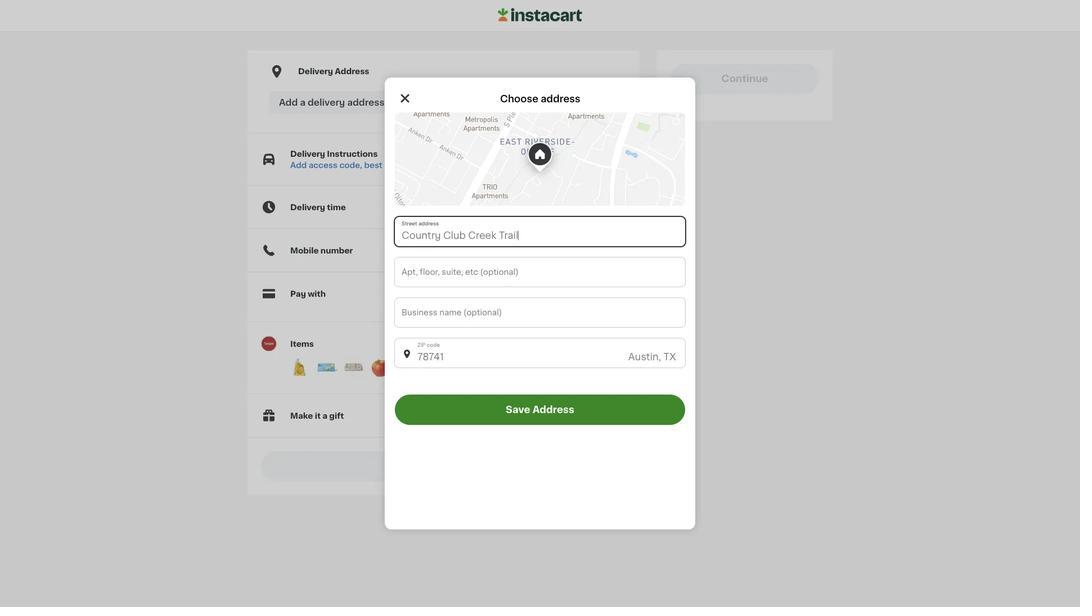 Task type: describe. For each thing, give the bounding box(es) containing it.
home image
[[498, 6, 583, 23]]

mobile number
[[290, 247, 353, 255]]

delivery instructions add access code, best entrance, etc.
[[290, 150, 441, 169]]

good & gather unsalted butter image
[[396, 357, 419, 379]]

address inside dialog
[[541, 94, 581, 104]]

code,
[[340, 161, 362, 169]]

mobile
[[290, 247, 319, 255]]

pay
[[290, 290, 306, 298]]

save address
[[506, 406, 575, 415]]

make
[[290, 412, 313, 420]]

add a delivery address
[[279, 98, 385, 107]]

honeycrisp apple bag image
[[369, 357, 392, 379]]

add inside delivery instructions add access code, best entrance, etc.
[[290, 161, 307, 169]]

instructions
[[327, 150, 378, 158]]

tx
[[664, 353, 677, 362]]

a inside button
[[300, 98, 306, 107]]

items
[[290, 340, 314, 348]]

address for delivery address
[[335, 68, 370, 75]]

delivery time
[[290, 204, 346, 211]]

form element
[[395, 247, 686, 426]]

add inside button
[[279, 98, 298, 107]]

delivery for delivery address
[[298, 68, 333, 75]]

it
[[315, 412, 321, 420]]

best
[[364, 161, 383, 169]]

choose address dialog
[[385, 78, 696, 530]]



Task type: locate. For each thing, give the bounding box(es) containing it.
1 horizontal spatial a
[[323, 412, 328, 420]]

address right choose
[[541, 94, 581, 104]]

0 horizontal spatial address
[[335, 68, 370, 75]]

1   text field from the top
[[395, 258, 686, 287]]

delivery
[[298, 68, 333, 75], [290, 150, 325, 158], [290, 204, 325, 211]]

2 vertical spatial delivery
[[290, 204, 325, 211]]

a right it
[[323, 412, 328, 420]]

a left the delivery at top
[[300, 98, 306, 107]]

1 vertical spatial add
[[290, 161, 307, 169]]

delivery left "time"
[[290, 204, 325, 211]]

delivery for delivery instructions add access code, best entrance, etc.
[[290, 150, 325, 158]]

1 vertical spatial a
[[323, 412, 328, 420]]

gift
[[329, 412, 344, 420]]

1 horizontal spatial address
[[533, 406, 575, 415]]

choose address
[[500, 94, 581, 104]]

address inside button
[[347, 98, 385, 107]]

number
[[321, 247, 353, 255]]

entrance,
[[385, 161, 423, 169]]

address right save
[[533, 406, 575, 415]]

1 vertical spatial   text field
[[395, 298, 686, 328]]

add left the delivery at top
[[279, 98, 298, 107]]

address up add a delivery address
[[335, 68, 370, 75]]

  text field
[[395, 258, 686, 287], [395, 298, 686, 328], [395, 339, 686, 368]]

0 vertical spatial add
[[279, 98, 298, 107]]

etc.
[[425, 161, 441, 169]]

1 vertical spatial delivery
[[290, 150, 325, 158]]

3   text field from the top
[[395, 339, 686, 368]]

pay with
[[290, 290, 326, 298]]

access
[[309, 161, 338, 169]]

delivery up "access"
[[290, 150, 325, 158]]

address for save address
[[533, 406, 575, 415]]

save
[[506, 406, 531, 415]]

make it a gift
[[290, 412, 344, 420]]

delivery for delivery time
[[290, 204, 325, 211]]

add a delivery address button
[[269, 92, 618, 114]]

0 horizontal spatial a
[[300, 98, 306, 107]]

delivery inside delivery instructions add access code, best entrance, etc.
[[290, 150, 325, 158]]

austin,
[[629, 353, 662, 362]]

  text field
[[395, 217, 686, 247]]

2   text field from the top
[[395, 298, 686, 328]]

address inside button
[[533, 406, 575, 415]]

add
[[279, 98, 298, 107], [290, 161, 307, 169]]

0 vertical spatial a
[[300, 98, 306, 107]]

map region
[[395, 113, 686, 206]]

save address button
[[395, 395, 686, 426]]

with
[[308, 290, 326, 298]]

a
[[300, 98, 306, 107], [323, 412, 328, 420]]

add left "access"
[[290, 161, 307, 169]]

good & gather lemons image
[[288, 357, 311, 379]]

2 vertical spatial   text field
[[395, 339, 686, 368]]

1 vertical spatial address
[[533, 406, 575, 415]]

0 vertical spatial delivery
[[298, 68, 333, 75]]

address right the delivery at top
[[347, 98, 385, 107]]

1 horizontal spatial address
[[541, 94, 581, 104]]

time
[[327, 204, 346, 211]]

austin, tx
[[629, 353, 677, 362]]

delivery address
[[298, 68, 370, 75]]

0 vertical spatial address
[[335, 68, 370, 75]]

address
[[541, 94, 581, 104], [347, 98, 385, 107]]

good & gather salted butter image
[[315, 357, 338, 379]]

delivery
[[308, 98, 345, 107]]

address
[[335, 68, 370, 75], [533, 406, 575, 415]]

0 horizontal spatial address
[[347, 98, 385, 107]]

0 vertical spatial   text field
[[395, 258, 686, 287]]

choose
[[500, 94, 539, 104]]

delivery up the delivery at top
[[298, 68, 333, 75]]

good & gather grade a cage-free large eggs image
[[342, 357, 365, 379]]



Task type: vqa. For each thing, say whether or not it's contained in the screenshot.
'instacart considers food safety and quality a top priority. we encourage shoppers to understand how to make sure your items are properly picked and maintained at all stages of the shopping process.'
no



